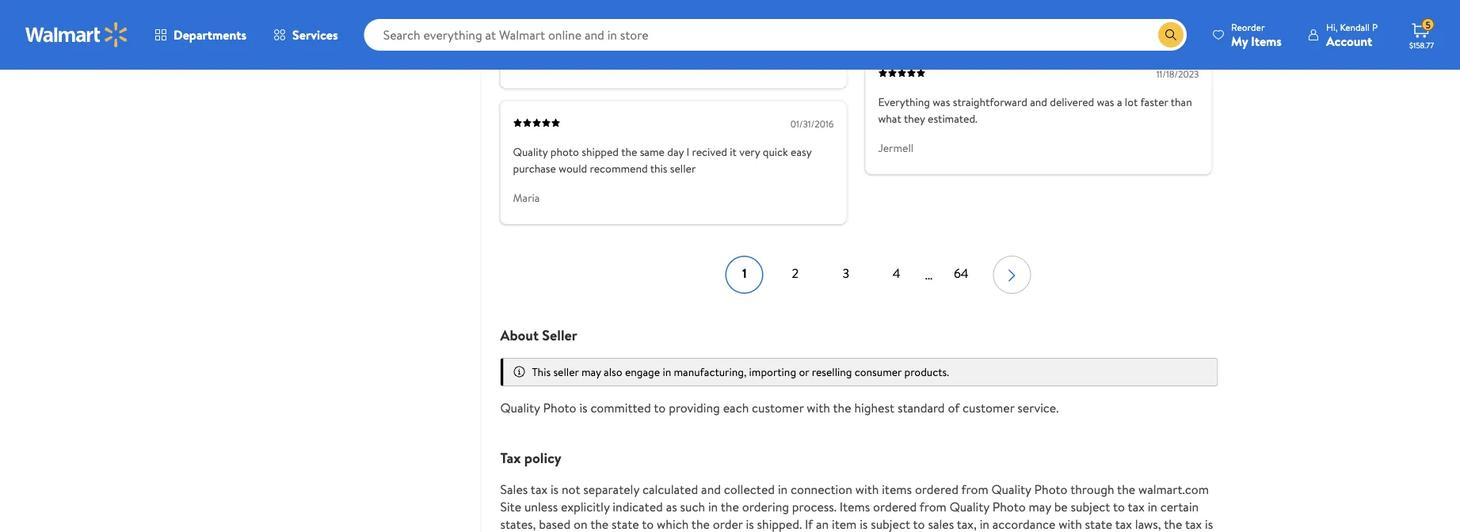 Task type: locate. For each thing, give the bounding box(es) containing it.
and left collected
[[701, 481, 721, 498]]

1 vertical spatial easy
[[791, 144, 812, 160]]

was up estimated.
[[933, 94, 950, 110]]

1 vertical spatial with
[[856, 481, 879, 498]]

1 vertical spatial shipped
[[582, 144, 619, 160]]

1 vertical spatial recived
[[692, 144, 727, 160]]

0 vertical spatial with
[[807, 399, 830, 417]]

in left 'certain'
[[1148, 498, 1158, 516]]

state down separately
[[612, 516, 639, 532]]

1 horizontal spatial items
[[1251, 32, 1282, 50]]

0 vertical spatial i
[[687, 8, 690, 24]]

indicated
[[613, 498, 663, 516]]

0 vertical spatial items
[[1251, 32, 1282, 50]]

quality photo is committed to providing each customer with the highest standard of customer service.
[[500, 399, 1059, 417]]

2 recived from the top
[[692, 144, 727, 160]]

0 vertical spatial very
[[739, 8, 760, 24]]

2 horizontal spatial with
[[1059, 516, 1082, 532]]

1 vertical spatial and
[[701, 481, 721, 498]]

calculated
[[643, 481, 698, 498]]

Search search field
[[364, 19, 1187, 51]]

about
[[500, 326, 539, 345]]

day
[[667, 8, 684, 24], [667, 144, 684, 160]]

1 horizontal spatial may
[[1029, 498, 1051, 516]]

easy
[[791, 8, 812, 24], [791, 144, 812, 160]]

reorder my items
[[1231, 20, 1282, 50]]

to
[[654, 399, 666, 417], [1113, 498, 1125, 516], [642, 516, 654, 532], [913, 516, 925, 532]]

1 horizontal spatial and
[[1030, 94, 1047, 110]]

0 vertical spatial recived
[[692, 8, 727, 24]]

ordered
[[915, 481, 959, 498], [873, 498, 917, 516]]

1 horizontal spatial from
[[962, 481, 989, 498]]

customer right of
[[963, 399, 1015, 417]]

to left the which
[[642, 516, 654, 532]]

seller
[[542, 326, 577, 345]]

quality photo shipped the same day i recived it very quick easy purchase would recommend this seller
[[513, 8, 812, 40], [513, 144, 812, 176]]

recommend
[[590, 25, 648, 40], [590, 161, 648, 176]]

0 vertical spatial this
[[650, 25, 668, 40]]

items
[[1251, 32, 1282, 50], [840, 498, 870, 516]]

tax down walmart.com
[[1185, 516, 1202, 532]]

1 customer from the left
[[752, 399, 804, 417]]

1 horizontal spatial was
[[1097, 94, 1115, 110]]

state
[[612, 516, 639, 532], [1085, 516, 1113, 532]]

lot
[[1125, 94, 1138, 110]]

connection
[[791, 481, 853, 498]]

seller
[[670, 25, 696, 40], [670, 161, 696, 176], [553, 364, 579, 380]]

2 quality photo shipped the same day i recived it very quick easy purchase would recommend this seller from the top
[[513, 144, 812, 176]]

recived
[[692, 8, 727, 24], [692, 144, 727, 160]]

ordering
[[742, 498, 789, 516]]

0 horizontal spatial state
[[612, 516, 639, 532]]

0 horizontal spatial was
[[933, 94, 950, 110]]

photo down this
[[543, 399, 576, 417]]

2 purchase from the top
[[513, 161, 556, 176]]

from
[[962, 481, 989, 498], [920, 498, 947, 516]]

0 vertical spatial would
[[559, 25, 587, 40]]

0 vertical spatial quality photo shipped the same day i recived it very quick easy purchase would recommend this seller
[[513, 8, 812, 40]]

0 vertical spatial photo
[[551, 8, 579, 24]]

0 vertical spatial seller
[[670, 25, 696, 40]]

1 horizontal spatial customer
[[963, 399, 1015, 417]]

through
[[1071, 481, 1115, 498]]

0 vertical spatial maria
[[513, 54, 540, 69]]

0 horizontal spatial items
[[840, 498, 870, 516]]

a
[[1117, 94, 1122, 110]]

1 very from the top
[[739, 8, 760, 24]]

0 vertical spatial easy
[[791, 8, 812, 24]]

customer down importing
[[752, 399, 804, 417]]

next page image
[[1003, 263, 1022, 288]]

subject down items
[[871, 516, 910, 532]]

2 very from the top
[[739, 144, 760, 160]]

and left delivered
[[1030, 94, 1047, 110]]

1 vertical spatial quality photo shipped the same day i recived it very quick easy purchase would recommend this seller
[[513, 144, 812, 176]]

and
[[1030, 94, 1047, 110], [701, 481, 721, 498]]

1 vertical spatial recommend
[[590, 161, 648, 176]]

they
[[904, 111, 925, 126]]

site
[[500, 498, 521, 516]]

1 vertical spatial may
[[1029, 498, 1051, 516]]

0 vertical spatial and
[[1030, 94, 1047, 110]]

from left tax,
[[920, 498, 947, 516]]

on
[[574, 516, 588, 532]]

1 vertical spatial same
[[640, 144, 665, 160]]

the
[[621, 8, 637, 24], [621, 144, 637, 160], [833, 399, 851, 417], [1117, 481, 1136, 498], [721, 498, 739, 516], [590, 516, 609, 532], [692, 516, 710, 532], [1164, 516, 1182, 532]]

1 vertical spatial items
[[840, 498, 870, 516]]

item
[[832, 516, 857, 532]]

is
[[580, 399, 588, 417], [551, 481, 559, 498], [746, 516, 754, 532], [860, 516, 868, 532]]

in
[[663, 364, 671, 380], [778, 481, 788, 498], [708, 498, 718, 516], [1148, 498, 1158, 516], [980, 516, 990, 532]]

1 same from the top
[[640, 8, 665, 24]]

1 vertical spatial seller
[[670, 161, 696, 176]]

from up tax,
[[962, 481, 989, 498]]

0 vertical spatial may
[[582, 364, 601, 380]]

...
[[925, 266, 933, 284]]

if
[[805, 516, 813, 532]]

purchase
[[513, 25, 556, 40], [513, 161, 556, 176]]

1 quality photo shipped the same day i recived it very quick easy purchase would recommend this seller from the top
[[513, 8, 812, 40]]

policy
[[524, 448, 562, 468]]

0 vertical spatial recommend
[[590, 25, 648, 40]]

1 was from the left
[[933, 94, 950, 110]]

0 vertical spatial day
[[667, 8, 684, 24]]

explicitly
[[561, 498, 610, 516]]

2 recommend from the top
[[590, 161, 648, 176]]

may left be
[[1029, 498, 1051, 516]]

same
[[640, 8, 665, 24], [640, 144, 665, 160]]

0 horizontal spatial from
[[920, 498, 947, 516]]

what
[[878, 111, 902, 126]]

was
[[933, 94, 950, 110], [1097, 94, 1115, 110]]

tax,
[[957, 516, 977, 532]]

1 vertical spatial would
[[559, 161, 587, 176]]

is left not
[[551, 481, 559, 498]]

and inside sales tax is not separately calculated and collected in connection with items ordered from quality photo through the walmart.com site unless explicitly indicated as such in the ordering process. items ordered from quality photo may be subject to tax in certain states, based on the state to which the order is shipped. if an item is subject to sales tax, in accordance with state tax laws, the tax
[[701, 481, 721, 498]]

1 day from the top
[[667, 8, 684, 24]]

ordered up sales
[[915, 481, 959, 498]]

0 vertical spatial same
[[640, 8, 665, 24]]

photo right tax,
[[993, 498, 1026, 516]]

this
[[650, 25, 668, 40], [650, 161, 668, 176]]

1 horizontal spatial state
[[1085, 516, 1113, 532]]

1 vertical spatial maria
[[513, 190, 540, 205]]

2 maria from the top
[[513, 190, 540, 205]]

with down 'reselling'
[[807, 399, 830, 417]]

1 i from the top
[[687, 8, 690, 24]]

subject
[[1071, 498, 1110, 516], [871, 516, 910, 532]]

photo
[[551, 8, 579, 24], [551, 144, 579, 160]]

tax
[[531, 481, 548, 498], [1128, 498, 1145, 516], [1115, 516, 1132, 532], [1185, 516, 1202, 532]]

order
[[713, 516, 743, 532]]

0 horizontal spatial may
[[582, 364, 601, 380]]

1 it from the top
[[730, 8, 737, 24]]

0 horizontal spatial customer
[[752, 399, 804, 417]]

state down through
[[1085, 516, 1113, 532]]

may left the also
[[582, 364, 601, 380]]

in right tax,
[[980, 516, 990, 532]]

subject right be
[[1071, 498, 1110, 516]]

items right an
[[840, 498, 870, 516]]

it
[[730, 8, 737, 24], [730, 144, 737, 160]]

is left committed
[[580, 399, 588, 417]]

1 vertical spatial day
[[667, 144, 684, 160]]

1 vertical spatial purchase
[[513, 161, 556, 176]]

0 vertical spatial it
[[730, 8, 737, 24]]

1
[[742, 264, 747, 282]]

1 vertical spatial quick
[[763, 144, 788, 160]]

with down through
[[1059, 516, 1082, 532]]

photo
[[543, 399, 576, 417], [1035, 481, 1068, 498], [993, 498, 1026, 516]]

hi,
[[1326, 20, 1338, 34]]

64 link
[[942, 256, 980, 294]]

would
[[559, 25, 587, 40], [559, 161, 587, 176]]

everything
[[878, 94, 930, 110]]

1 shipped from the top
[[582, 8, 619, 24]]

0 horizontal spatial with
[[807, 399, 830, 417]]

may
[[582, 364, 601, 380], [1029, 498, 1051, 516]]

1 vertical spatial photo
[[551, 144, 579, 160]]

0 vertical spatial shipped
[[582, 8, 619, 24]]

tax right sales
[[531, 481, 548, 498]]

1 vertical spatial this
[[650, 161, 668, 176]]

may inside sales tax is not separately calculated and collected in connection with items ordered from quality photo through the walmart.com site unless explicitly indicated as such in the ordering process. items ordered from quality photo may be subject to tax in certain states, based on the state to which the order is shipped. if an item is subject to sales tax, in accordance with state tax laws, the tax
[[1029, 498, 1051, 516]]

2 vertical spatial seller
[[553, 364, 579, 380]]

photo left through
[[1035, 481, 1068, 498]]

1 purchase from the top
[[513, 25, 556, 40]]

items right my
[[1251, 32, 1282, 50]]

i
[[687, 8, 690, 24], [687, 144, 690, 160]]

2 day from the top
[[667, 144, 684, 160]]

pamela
[[878, 4, 913, 19]]

1 vertical spatial it
[[730, 144, 737, 160]]

committed
[[591, 399, 651, 417]]

0 vertical spatial quick
[[763, 8, 788, 24]]

0 horizontal spatial and
[[701, 481, 721, 498]]

0 vertical spatial purchase
[[513, 25, 556, 40]]

process.
[[792, 498, 837, 516]]

with left items
[[856, 481, 879, 498]]

was left a at the top of the page
[[1097, 94, 1115, 110]]

this
[[532, 364, 551, 380]]

services
[[292, 26, 338, 44]]

1 vertical spatial very
[[739, 144, 760, 160]]

customer
[[752, 399, 804, 417], [963, 399, 1015, 417]]

1 vertical spatial i
[[687, 144, 690, 160]]

services button
[[260, 16, 352, 54]]

2 i from the top
[[687, 144, 690, 160]]

Walmart Site-Wide search field
[[364, 19, 1187, 51]]



Task type: describe. For each thing, give the bounding box(es) containing it.
items
[[882, 481, 912, 498]]

account
[[1326, 32, 1373, 50]]

which
[[657, 516, 689, 532]]

to left providing
[[654, 399, 666, 417]]

faster
[[1141, 94, 1168, 110]]

64
[[954, 264, 969, 282]]

tax left laws,
[[1115, 516, 1132, 532]]

providing
[[669, 399, 720, 417]]

2 would from the top
[[559, 161, 587, 176]]

of
[[948, 399, 960, 417]]

sales
[[500, 481, 528, 498]]

1 recived from the top
[[692, 8, 727, 24]]

1 would from the top
[[559, 25, 587, 40]]

and inside 'everything was straightforward and delivered was a lot faster than what they estimated.'
[[1030, 94, 1047, 110]]

accordance
[[993, 516, 1056, 532]]

2 it from the top
[[730, 144, 737, 160]]

2
[[792, 264, 799, 282]]

1 recommend from the top
[[590, 25, 648, 40]]

separately
[[583, 481, 639, 498]]

2 vertical spatial with
[[1059, 516, 1082, 532]]

01/31/2016
[[791, 117, 834, 130]]

2 this from the top
[[650, 161, 668, 176]]

certain
[[1161, 498, 1199, 516]]

5
[[1426, 18, 1431, 31]]

than
[[1171, 94, 1192, 110]]

in right such
[[708, 498, 718, 516]]

in right collected
[[778, 481, 788, 498]]

such
[[680, 498, 705, 516]]

2 photo from the top
[[551, 144, 579, 160]]

3 link
[[827, 256, 865, 294]]

2 same from the top
[[640, 144, 665, 160]]

1 this from the top
[[650, 25, 668, 40]]

tax policy
[[500, 448, 562, 468]]

1 maria from the top
[[513, 54, 540, 69]]

or
[[799, 364, 809, 380]]

p
[[1372, 20, 1378, 34]]

1 horizontal spatial with
[[856, 481, 879, 498]]

to left sales
[[913, 516, 925, 532]]

sales
[[928, 516, 954, 532]]

2 horizontal spatial photo
[[1035, 481, 1068, 498]]

highest
[[855, 399, 895, 417]]

2 link
[[776, 256, 814, 294]]

standard
[[898, 399, 945, 417]]

1 state from the left
[[612, 516, 639, 532]]

to left laws,
[[1113, 498, 1125, 516]]

products.
[[905, 364, 949, 380]]

as
[[666, 498, 677, 516]]

0 horizontal spatial photo
[[543, 399, 576, 417]]

each
[[723, 399, 749, 417]]

search icon image
[[1165, 29, 1178, 41]]

2 shipped from the top
[[582, 144, 619, 160]]

1 easy from the top
[[791, 8, 812, 24]]

3
[[843, 264, 849, 282]]

reorder
[[1231, 20, 1265, 34]]

2 quick from the top
[[763, 144, 788, 160]]

2 easy from the top
[[791, 144, 812, 160]]

shipped.
[[757, 516, 802, 532]]

is right item
[[860, 516, 868, 532]]

1 quick from the top
[[763, 8, 788, 24]]

engage
[[625, 364, 660, 380]]

kendall
[[1340, 20, 1370, 34]]

departments button
[[141, 16, 260, 54]]

service.
[[1018, 399, 1059, 417]]

about seller
[[500, 326, 577, 345]]

this seller may also engage in manufacturing, importing or reselling consumer products.
[[532, 364, 949, 380]]

importing
[[749, 364, 796, 380]]

tax left 'certain'
[[1128, 498, 1145, 516]]

4
[[893, 264, 901, 282]]

2 customer from the left
[[963, 399, 1015, 417]]

walmart.com
[[1139, 481, 1209, 498]]

straightforward
[[953, 94, 1028, 110]]

collected
[[724, 481, 775, 498]]

tax
[[500, 448, 521, 468]]

departments
[[174, 26, 246, 44]]

1 horizontal spatial subject
[[1071, 498, 1110, 516]]

unless
[[524, 498, 558, 516]]

also
[[604, 364, 622, 380]]

ordered left sales
[[873, 498, 917, 516]]

items inside sales tax is not separately calculated and collected in connection with items ordered from quality photo through the walmart.com site unless explicitly indicated as such in the ordering process. items ordered from quality photo may be subject to tax in certain states, based on the state to which the order is shipped. if an item is subject to sales tax, in accordance with state tax laws, the tax
[[840, 498, 870, 516]]

reselling
[[812, 364, 852, 380]]

1 link
[[726, 256, 764, 294]]

sales tax is not separately calculated and collected in connection with items ordered from quality photo through the walmart.com site unless explicitly indicated as such in the ordering process. items ordered from quality photo may be subject to tax in certain states, based on the state to which the order is shipped. if an item is subject to sales tax, in accordance with state tax laws, the tax 
[[500, 481, 1217, 532]]

11/18/2023
[[1157, 67, 1199, 80]]

0 horizontal spatial subject
[[871, 516, 910, 532]]

my
[[1231, 32, 1248, 50]]

items inside reorder my items
[[1251, 32, 1282, 50]]

manufacturing,
[[674, 364, 747, 380]]

hi, kendall p account
[[1326, 20, 1378, 50]]

states,
[[500, 516, 536, 532]]

2 state from the left
[[1085, 516, 1113, 532]]

1 horizontal spatial photo
[[993, 498, 1026, 516]]

an
[[816, 516, 829, 532]]

jermell
[[878, 140, 914, 155]]

2 was from the left
[[1097, 94, 1115, 110]]

is right order
[[746, 516, 754, 532]]

everything was straightforward and delivered was a lot faster than what they estimated.
[[878, 94, 1192, 126]]

estimated.
[[928, 111, 978, 126]]

based
[[539, 516, 571, 532]]

delivered
[[1050, 94, 1094, 110]]

not
[[562, 481, 580, 498]]

laws,
[[1135, 516, 1161, 532]]

$158.77
[[1410, 40, 1434, 50]]

consumer
[[855, 364, 902, 380]]

4 link
[[878, 256, 916, 294]]

1 photo from the top
[[551, 8, 579, 24]]

walmart image
[[25, 22, 128, 48]]

in right engage
[[663, 364, 671, 380]]

be
[[1054, 498, 1068, 516]]



Task type: vqa. For each thing, say whether or not it's contained in the screenshot.
the "accordance"
yes



